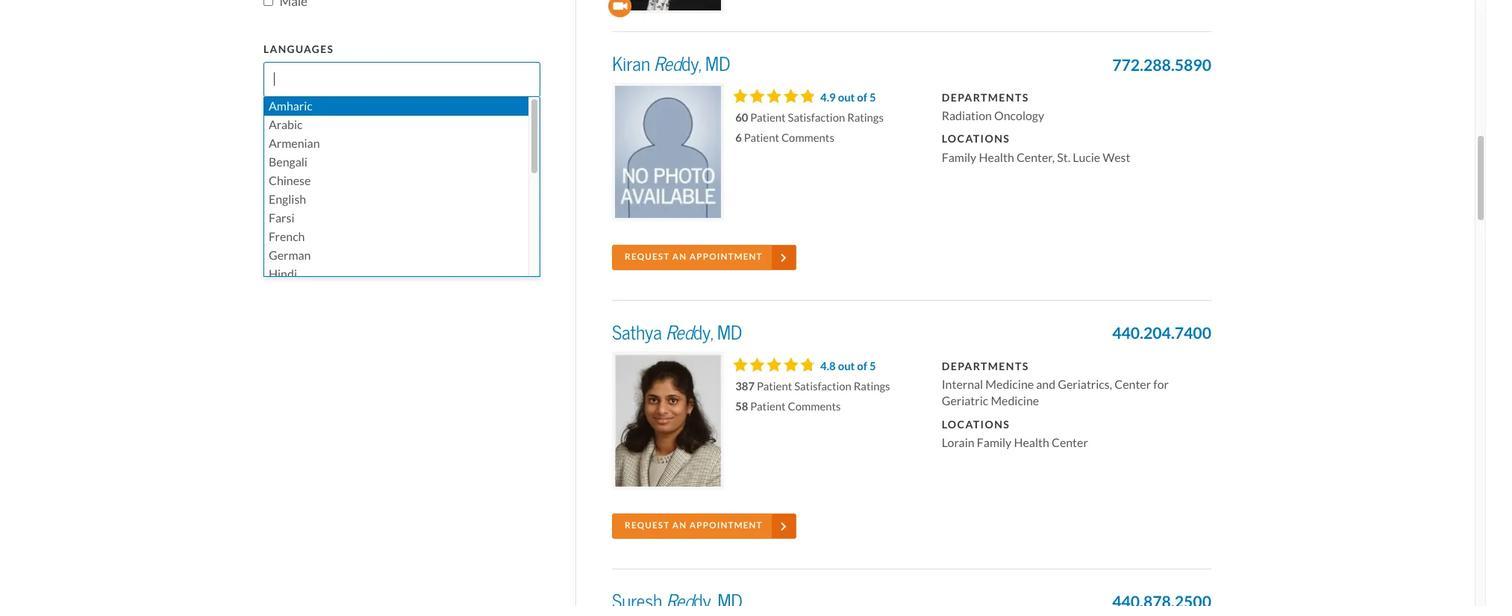 Task type: describe. For each thing, give the bounding box(es) containing it.
387 patient satisfaction ratings 58 patient comments
[[735, 379, 890, 413]]

farsi
[[269, 211, 294, 226]]

request an appointment link for sathya red dy, md
[[612, 514, 796, 539]]

center inside center for geriatric medicine
[[1115, 377, 1151, 392]]

an for kiran
[[672, 252, 687, 262]]

internal medicine and geriatrics,
[[942, 377, 1115, 392]]

red for sathya
[[666, 321, 693, 345]]

request for kiran
[[625, 252, 670, 262]]

60
[[735, 110, 748, 124]]

of for kiran red dy, md
[[857, 90, 867, 104]]

request for sathya
[[625, 520, 670, 531]]

locations for family
[[942, 132, 1010, 146]]

kiran <em>red</em>dy image
[[612, 83, 724, 221]]

comments for kiran red dy, md
[[782, 131, 834, 145]]

bengali
[[269, 155, 307, 170]]

star rating icons image for sathya red dy, md
[[733, 357, 812, 371]]

locations lorain family health center
[[942, 418, 1088, 450]]

440.204.7400
[[1112, 324, 1212, 344]]

4.9 out of 5
[[820, 90, 876, 104]]

md for kiran red dy, md
[[705, 52, 730, 76]]

60 patient satisfaction ratings 6 patient comments
[[735, 110, 884, 145]]

request an appointment link for kiran red dy, md
[[612, 245, 796, 270]]

out for sathya red dy, md
[[838, 359, 855, 373]]

0 vertical spatial medicine
[[986, 377, 1034, 392]]

center for geriatric medicine
[[942, 377, 1169, 409]]

dy, for sathya
[[693, 321, 714, 345]]

for
[[1154, 377, 1169, 392]]

appointment for kiran red dy, md
[[690, 252, 763, 262]]

english
[[269, 192, 306, 207]]

772.288.5890 link
[[1112, 53, 1212, 77]]

sathya
[[612, 321, 662, 345]]

red for kiran
[[654, 52, 682, 76]]

amharic
[[269, 99, 313, 114]]

locations for lorain
[[942, 418, 1010, 431]]

oncology
[[994, 108, 1044, 123]]

geriatrics,
[[1058, 377, 1112, 392]]

and
[[1036, 377, 1056, 392]]

lucie
[[1073, 150, 1100, 165]]

anita <em>red</em>dy image
[[612, 0, 724, 13]]

locations family health center, st. lucie west
[[942, 132, 1131, 165]]

4.8 out of 5 link
[[820, 359, 876, 373]]

health inside locations lorain family health center
[[1014, 435, 1049, 450]]

patient right 58
[[750, 399, 786, 413]]

sathya red dy, md
[[612, 321, 742, 345]]

family inside locations family health center, st. lucie west
[[942, 150, 977, 165]]

amharic arabic armenian bengali chinese english farsi french german hindi
[[269, 99, 320, 282]]



Task type: locate. For each thing, give the bounding box(es) containing it.
0 vertical spatial star rating icons image
[[733, 89, 814, 103]]

center
[[1115, 377, 1151, 392], [1052, 435, 1088, 450]]

6
[[735, 131, 742, 145]]

1 vertical spatial health
[[1014, 435, 1049, 450]]

2 an from the top
[[672, 520, 687, 531]]

patient right 387
[[757, 379, 792, 393]]

ratings
[[847, 110, 884, 124], [854, 379, 890, 393]]

comments for sathya red dy, md
[[788, 399, 841, 413]]

1 appointment from the top
[[690, 252, 763, 262]]

1 vertical spatial appointment
[[690, 520, 763, 531]]

request an appointment for kiran
[[625, 252, 763, 262]]

772.288.5890
[[1112, 55, 1212, 75]]

departments radiation oncology
[[942, 91, 1044, 123]]

star rating icons image up 60
[[733, 89, 814, 103]]

comments down the 4.9
[[782, 131, 834, 145]]

red right kiran
[[654, 52, 682, 76]]

st.
[[1057, 150, 1070, 165]]

1 vertical spatial red
[[666, 321, 693, 345]]

medicine down internal medicine and geriatrics,
[[991, 394, 1039, 409]]

5 right 4.8
[[870, 359, 876, 373]]

center inside locations lorain family health center
[[1052, 435, 1088, 450]]

2 departments from the top
[[942, 359, 1029, 373]]

red
[[654, 52, 682, 76], [666, 321, 693, 345]]

1 vertical spatial comments
[[788, 399, 841, 413]]

dy,
[[682, 52, 702, 76], [693, 321, 714, 345]]

0 vertical spatial of
[[857, 90, 867, 104]]

hindi
[[269, 267, 297, 282]]

satisfaction down 4.8
[[794, 379, 852, 393]]

departments up internal
[[942, 359, 1029, 373]]

0 vertical spatial an
[[672, 252, 687, 262]]

0 vertical spatial locations
[[942, 132, 1010, 146]]

armenian
[[269, 136, 320, 151]]

radiation
[[942, 108, 992, 123]]

1 request from the top
[[625, 252, 670, 262]]

west
[[1103, 150, 1131, 165]]

out right the 4.9
[[838, 90, 855, 104]]

2 out from the top
[[838, 359, 855, 373]]

1 vertical spatial out
[[838, 359, 855, 373]]

0 vertical spatial dy,
[[682, 52, 702, 76]]

patient right 6
[[744, 131, 779, 145]]

5 for kiran red dy, md
[[870, 90, 876, 104]]

ratings for kiran red dy, md
[[847, 110, 884, 124]]

of right the 4.9
[[857, 90, 867, 104]]

1 vertical spatial satisfaction
[[794, 379, 852, 393]]

video indicator icon image
[[608, 0, 631, 17]]

md
[[705, 52, 730, 76], [717, 321, 742, 345]]

4.8
[[820, 359, 836, 373]]

satisfaction down the 4.9
[[788, 110, 845, 124]]

departments for departments
[[942, 359, 1029, 373]]

ratings for sathya red dy, md
[[854, 379, 890, 393]]

1 vertical spatial medicine
[[991, 394, 1039, 409]]

4.8 out of 5
[[820, 359, 876, 373]]

locations inside locations lorain family health center
[[942, 418, 1010, 431]]

star rating icons image
[[733, 89, 814, 103], [733, 357, 812, 371]]

star rating icons image up 387
[[733, 357, 812, 371]]

satisfaction
[[788, 110, 845, 124], [794, 379, 852, 393]]

appointment
[[690, 252, 763, 262], [690, 520, 763, 531]]

lorain
[[942, 435, 975, 450]]

kiran red dy, md
[[612, 52, 730, 76]]

health left center,
[[979, 150, 1014, 165]]

4.9 out of 5 link
[[820, 90, 876, 104]]

4.9
[[820, 90, 836, 104]]

2 star rating icons image from the top
[[733, 357, 812, 371]]

0 horizontal spatial center
[[1052, 435, 1088, 450]]

1 vertical spatial 5
[[870, 359, 876, 373]]

0 vertical spatial center
[[1115, 377, 1151, 392]]

of
[[857, 90, 867, 104], [857, 359, 867, 373]]

health down center for geriatric medicine
[[1014, 435, 1049, 450]]

french
[[269, 229, 305, 244]]

family
[[942, 150, 977, 165], [977, 435, 1012, 450]]

1 vertical spatial an
[[672, 520, 687, 531]]

1 vertical spatial dy,
[[693, 321, 714, 345]]

1 locations from the top
[[942, 132, 1010, 146]]

0 vertical spatial appointment
[[690, 252, 763, 262]]

family inside locations lorain family health center
[[977, 435, 1012, 450]]

out right 4.8
[[838, 359, 855, 373]]

internal
[[942, 377, 983, 392]]

1 vertical spatial locations
[[942, 418, 1010, 431]]

request
[[625, 252, 670, 262], [625, 520, 670, 531]]

ratings inside 387 patient satisfaction ratings 58 patient comments
[[854, 379, 890, 393]]

0 vertical spatial request
[[625, 252, 670, 262]]

1 vertical spatial ratings
[[854, 379, 890, 393]]

58
[[735, 399, 748, 413]]

5
[[870, 90, 876, 104], [870, 359, 876, 373]]

1 vertical spatial star rating icons image
[[733, 357, 812, 371]]

red right 'sathya'
[[666, 321, 693, 345]]

departments inside "departments radiation oncology"
[[942, 91, 1029, 104]]

1 vertical spatial departments
[[942, 359, 1029, 373]]

0 vertical spatial request an appointment
[[625, 252, 763, 262]]

departments for departments radiation oncology
[[942, 91, 1029, 104]]

health inside locations family health center, st. lucie west
[[979, 150, 1014, 165]]

satisfaction inside 387 patient satisfaction ratings 58 patient comments
[[794, 379, 852, 393]]

1 departments from the top
[[942, 91, 1029, 104]]

health
[[979, 150, 1014, 165], [1014, 435, 1049, 450]]

languages
[[264, 42, 334, 56]]

0 vertical spatial 5
[[870, 90, 876, 104]]

0 vertical spatial request an appointment link
[[612, 245, 796, 270]]

an for sathya
[[672, 520, 687, 531]]

1 request an appointment from the top
[[625, 252, 763, 262]]

star rating icons image for kiran red dy, md
[[733, 89, 814, 103]]

1 of from the top
[[857, 90, 867, 104]]

0 vertical spatial satisfaction
[[788, 110, 845, 124]]

2 of from the top
[[857, 359, 867, 373]]

1 horizontal spatial center
[[1115, 377, 1151, 392]]

1 star rating icons image from the top
[[733, 89, 814, 103]]

medicine inside center for geriatric medicine
[[991, 394, 1039, 409]]

satisfaction inside the 60 patient satisfaction ratings 6 patient comments
[[788, 110, 845, 124]]

german
[[269, 248, 311, 263]]

an
[[672, 252, 687, 262], [672, 520, 687, 531]]

1 vertical spatial request
[[625, 520, 670, 531]]

dy, right kiran
[[682, 52, 702, 76]]

center down center for geriatric medicine
[[1052, 435, 1088, 450]]

comments down 4.8
[[788, 399, 841, 413]]

departments up radiation
[[942, 91, 1029, 104]]

request an appointment for sathya
[[625, 520, 763, 531]]

1 vertical spatial family
[[977, 435, 1012, 450]]

locations inside locations family health center, st. lucie west
[[942, 132, 1010, 146]]

0 vertical spatial out
[[838, 90, 855, 104]]

arabic
[[269, 117, 303, 132]]

2 appointment from the top
[[690, 520, 763, 531]]

md for sathya red dy, md
[[717, 321, 742, 345]]

0 vertical spatial departments
[[942, 91, 1029, 104]]

1 vertical spatial of
[[857, 359, 867, 373]]

kiran
[[612, 52, 650, 76]]

1 vertical spatial request an appointment link
[[612, 514, 796, 539]]

center,
[[1017, 150, 1055, 165]]

1 vertical spatial md
[[717, 321, 742, 345]]

chinese
[[269, 173, 311, 188]]

387
[[735, 379, 755, 393]]

family right lorain
[[977, 435, 1012, 450]]

sathya <em>red</em>dy image
[[612, 351, 724, 490]]

dy, for kiran
[[682, 52, 702, 76]]

2 locations from the top
[[942, 418, 1010, 431]]

dy, right 'sathya'
[[693, 321, 714, 345]]

locations down radiation
[[942, 132, 1010, 146]]

out for kiran red dy, md
[[838, 90, 855, 104]]

comments inside the 60 patient satisfaction ratings 6 patient comments
[[782, 131, 834, 145]]

None text field
[[268, 63, 392, 96]]

2 request an appointment from the top
[[625, 520, 763, 531]]

5 right the 4.9
[[870, 90, 876, 104]]

patient
[[750, 110, 786, 124], [744, 131, 779, 145], [757, 379, 792, 393], [750, 399, 786, 413]]

appointment for sathya red dy, md
[[690, 520, 763, 531]]

2 request an appointment link from the top
[[612, 514, 796, 539]]

satisfaction for sathya red dy, md
[[794, 379, 852, 393]]

0 vertical spatial red
[[654, 52, 682, 76]]

1 an from the top
[[672, 252, 687, 262]]

1 vertical spatial center
[[1052, 435, 1088, 450]]

ratings down 4.9 out of 5
[[847, 110, 884, 124]]

center left for
[[1115, 377, 1151, 392]]

0 vertical spatial ratings
[[847, 110, 884, 124]]

ratings down 4.8 out of 5
[[854, 379, 890, 393]]

locations up lorain
[[942, 418, 1010, 431]]

1 out from the top
[[838, 90, 855, 104]]

comments
[[782, 131, 834, 145], [788, 399, 841, 413]]

locations
[[942, 132, 1010, 146], [942, 418, 1010, 431]]

Male checkbox
[[264, 0, 273, 6]]

request an appointment
[[625, 252, 763, 262], [625, 520, 763, 531]]

out
[[838, 90, 855, 104], [838, 359, 855, 373]]

request an appointment link
[[612, 245, 796, 270], [612, 514, 796, 539]]

ratings inside the 60 patient satisfaction ratings 6 patient comments
[[847, 110, 884, 124]]

1 request an appointment link from the top
[[612, 245, 796, 270]]

satisfaction for kiran red dy, md
[[788, 110, 845, 124]]

departments
[[942, 91, 1029, 104], [942, 359, 1029, 373]]

0 vertical spatial family
[[942, 150, 977, 165]]

0 vertical spatial health
[[979, 150, 1014, 165]]

patient right 60
[[750, 110, 786, 124]]

0 vertical spatial md
[[705, 52, 730, 76]]

2 request from the top
[[625, 520, 670, 531]]

5 for sathya red dy, md
[[870, 359, 876, 373]]

1 5 from the top
[[870, 90, 876, 104]]

of for sathya red dy, md
[[857, 359, 867, 373]]

2 5 from the top
[[870, 359, 876, 373]]

medicine
[[986, 377, 1034, 392], [991, 394, 1039, 409]]

1 vertical spatial request an appointment
[[625, 520, 763, 531]]

medicine left the and
[[986, 377, 1034, 392]]

family down radiation
[[942, 150, 977, 165]]

440.204.7400 link
[[1112, 322, 1212, 346]]

geriatric
[[942, 394, 989, 409]]

comments inside 387 patient satisfaction ratings 58 patient comments
[[788, 399, 841, 413]]

0 vertical spatial comments
[[782, 131, 834, 145]]

of right 4.8
[[857, 359, 867, 373]]



Task type: vqa. For each thing, say whether or not it's contained in the screenshot.
Languages
yes



